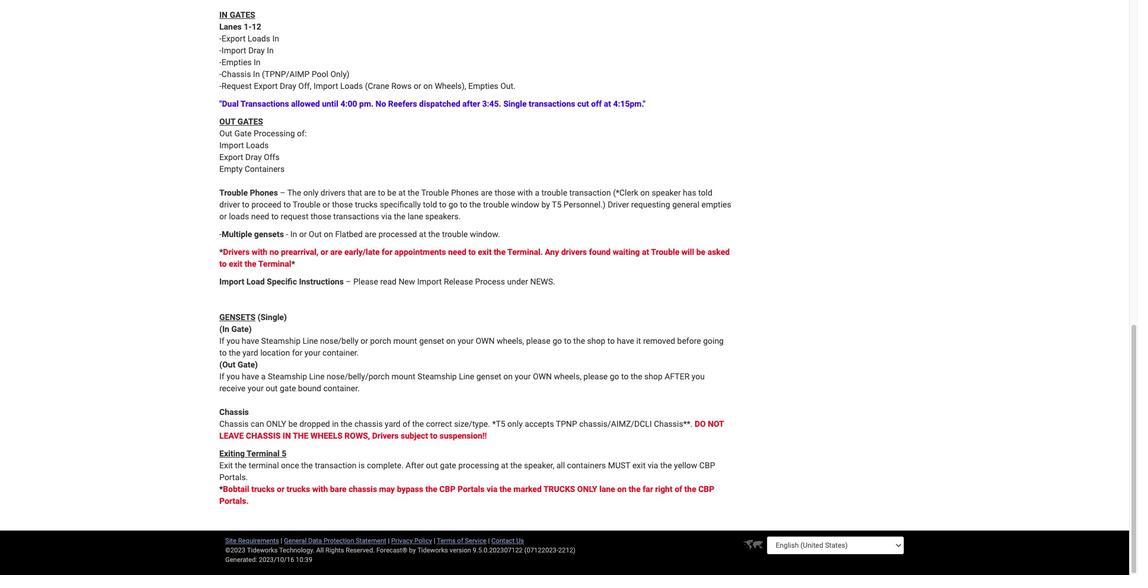 Task type: describe. For each thing, give the bounding box(es) containing it.
or inside in gates lanes 1-12 -export loads in -import dray in -empties in -chassis in (tpnp/aimp pool only) -request export dray off, import loads (crane rows or on wheels), empties out.
[[414, 81, 421, 91]]

please
[[353, 277, 378, 286]]

2 horizontal spatial those
[[495, 188, 515, 197]]

with inside – the only drivers that are to be at the trouble phones are those with a trouble transaction (*clerk on speaker has told driver to proceed to trouble or those trucks specifically told to go to the trouble window by t5 personnel.) driver requesting general empties or loads need to request those transactions via the lane speakers.
[[517, 188, 533, 197]]

(*clerk
[[613, 188, 638, 197]]

or up - multiple gensets - in or out on flatbed are processed at the trouble window.
[[323, 200, 330, 209]]

allowed
[[291, 99, 320, 108]]

(crane
[[365, 81, 389, 91]]

9.5.0.202307122
[[473, 546, 523, 554]]

line left nose/belly
[[303, 336, 318, 345]]

right
[[655, 484, 673, 494]]

empties
[[702, 200, 731, 209]]

waiting
[[613, 247, 640, 257]]

1 vertical spatial container.
[[323, 383, 360, 393]]

0 horizontal spatial trouble
[[442, 229, 468, 239]]

version
[[450, 546, 471, 554]]

1 vertical spatial exit
[[229, 259, 242, 268]]

far
[[643, 484, 653, 494]]

0 horizontal spatial empties
[[222, 57, 252, 67]]

containers
[[245, 164, 285, 174]]

marked
[[514, 484, 542, 494]]

driver
[[608, 200, 629, 209]]

1 horizontal spatial shop
[[644, 372, 663, 381]]

terms
[[437, 537, 456, 545]]

1 horizontal spatial go
[[553, 336, 562, 345]]

for inside the gensets (single) (in gate) if you have steamship line nose/belly or porch mount genset on your own wheels, please go to the shop to have it removed before going to the yard location for your container. (out gate) if you have a steamship line nose/belly/porch mount steamship line genset on your own wheels, please go to the shop after you receive your out gate bound container.
[[292, 348, 302, 357]]

1 vertical spatial out
[[309, 229, 322, 239]]

of inside site requirements | general data protection statement | privacy policy | terms of service | contact us ©2023 tideworks technology. all rights reserved. forecast® by tideworks version 9.5.0.202307122 (07122023-2212) generated: 2023/10/16 10:39
[[457, 537, 463, 545]]

request
[[281, 212, 309, 221]]

window.
[[470, 229, 500, 239]]

4:00
[[341, 99, 357, 108]]

site requirements link
[[225, 537, 279, 545]]

general
[[284, 537, 307, 545]]

terminal inside * drivers with no prearrival, or are early/late for appointments need to exit the terminal. any drivers found waiting at trouble will be asked to exit the terminal
[[258, 259, 291, 268]]

any
[[545, 247, 559, 257]]

1 vertical spatial mount
[[392, 372, 415, 381]]

are right that
[[364, 188, 376, 197]]

steamship up chassis chassis can only be dropped in the chassis yard of the correct size/type. *t5 only accepts tpnp chassis/aimz/dcli chassis**.
[[418, 372, 457, 381]]

1 vertical spatial export
[[254, 81, 278, 91]]

1 phones from the left
[[250, 188, 278, 197]]

0 horizontal spatial trucks
[[251, 484, 275, 494]]

out gates out gate processing of: import loads export dray offs empty containers
[[219, 117, 307, 174]]

trouble up request
[[293, 200, 320, 209]]

protection
[[324, 537, 354, 545]]

subject
[[401, 431, 428, 440]]

instructions
[[299, 277, 344, 286]]

will
[[682, 247, 694, 257]]

bare
[[330, 484, 347, 494]]

import load specific instructions – please read new import release process under news.
[[219, 277, 555, 286]]

appointments
[[395, 247, 446, 257]]

trouble up driver
[[219, 188, 248, 197]]

* for *
[[291, 259, 295, 268]]

1 horizontal spatial please
[[584, 372, 608, 381]]

early/late
[[344, 247, 380, 257]]

chassis/aimz/dcli
[[579, 419, 652, 428]]

transactions inside – the only drivers that are to be at the trouble phones are those with a trouble transaction (*clerk on speaker has told driver to proceed to trouble or those trucks specifically told to go to the trouble window by t5 personnel.) driver requesting general empties or loads need to request those transactions via the lane speakers.
[[333, 212, 379, 221]]

or up prearrival,
[[299, 229, 307, 239]]

steamship up the location
[[261, 336, 301, 345]]

data
[[308, 537, 322, 545]]

drivers inside * drivers with no prearrival, or are early/late for appointments need to exit the terminal. any drivers found waiting at trouble will be asked to exit the terminal
[[223, 247, 250, 257]]

1 vertical spatial chassis
[[219, 407, 249, 417]]

1 horizontal spatial those
[[332, 200, 353, 209]]

out.
[[500, 81, 516, 91]]

2 | from the left
[[388, 537, 390, 545]]

contact
[[491, 537, 515, 545]]

1 vertical spatial empties
[[468, 81, 498, 91]]

until
[[322, 99, 338, 108]]

t5
[[552, 200, 562, 209]]

tideworks
[[417, 546, 448, 554]]

privacy
[[391, 537, 413, 545]]

not
[[708, 419, 724, 428]]

pm.
[[359, 99, 374, 108]]

all
[[556, 460, 565, 470]]

1 portals. from the top
[[219, 472, 248, 482]]

via inside – the only drivers that are to be at the trouble phones are those with a trouble transaction (*clerk on speaker has told driver to proceed to trouble or those trucks specifically told to go to the trouble window by t5 personnel.) driver requesting general empties or loads need to request those transactions via the lane speakers.
[[381, 212, 392, 221]]

cbp right right
[[698, 484, 715, 494]]

site requirements | general data protection statement | privacy policy | terms of service | contact us ©2023 tideworks technology. all rights reserved. forecast® by tideworks version 9.5.0.202307122 (07122023-2212) generated: 2023/10/16 10:39
[[225, 537, 576, 564]]

have down 'gensets'
[[242, 336, 259, 345]]

0 vertical spatial dray
[[248, 46, 265, 55]]

(out
[[219, 360, 235, 369]]

gates for 1-
[[230, 10, 255, 19]]

trucks inside – the only drivers that are to be at the trouble phones are those with a trouble transaction (*clerk on speaker has told driver to proceed to trouble or those trucks specifically told to go to the trouble window by t5 personnel.) driver requesting general empties or loads need to request those transactions via the lane speakers.
[[355, 200, 378, 209]]

1 horizontal spatial transactions
[[529, 99, 575, 108]]

trucks
[[544, 484, 575, 494]]

exit
[[219, 460, 233, 470]]

phones inside – the only drivers that are to be at the trouble phones are those with a trouble transaction (*clerk on speaker has told driver to proceed to trouble or those trucks specifically told to go to the trouble window by t5 personnel.) driver requesting general empties or loads need to request those transactions via the lane speakers.
[[451, 188, 479, 197]]

(07122023-
[[524, 546, 558, 554]]

0 vertical spatial export
[[222, 34, 246, 43]]

2 horizontal spatial go
[[610, 372, 619, 381]]

offs
[[264, 152, 280, 162]]

exiting
[[219, 449, 245, 458]]

0 vertical spatial container.
[[323, 348, 359, 357]]

all
[[316, 546, 324, 554]]

exit inside exiting terminal 5 exit the terminal once the transaction is complete. after out gate processing at the speaker, all containers must exit via the yellow cbp portals. * bobtail trucks or trucks with bare chassis may bypass the cbp portals via the marked trucks only lane on the far right of the cbp portals.
[[632, 460, 646, 470]]

speakers.
[[425, 212, 461, 221]]

0 vertical spatial please
[[526, 336, 551, 345]]

service
[[465, 537, 487, 545]]

read
[[380, 277, 397, 286]]

2 vertical spatial chassis
[[219, 419, 249, 428]]

chassis inside exiting terminal 5 exit the terminal once the transaction is complete. after out gate processing at the speaker, all containers must exit via the yellow cbp portals. * bobtail trucks or trucks with bare chassis may bypass the cbp portals via the marked trucks only lane on the far right of the cbp portals.
[[349, 484, 377, 494]]

2212)
[[558, 546, 576, 554]]

speaker
[[652, 188, 681, 197]]

do
[[695, 419, 706, 428]]

wheels),
[[435, 81, 466, 91]]

at right 'off'
[[604, 99, 611, 108]]

nose/belly/porch
[[327, 372, 390, 381]]

trouble up speakers.
[[421, 188, 449, 197]]

import right the new
[[417, 277, 442, 286]]

1 vertical spatial gate)
[[237, 360, 258, 369]]

out inside out gates out gate processing of: import loads export dray offs empty containers
[[219, 129, 232, 138]]

prearrival,
[[281, 247, 319, 257]]

2 horizontal spatial trouble
[[542, 188, 567, 197]]

1 if from the top
[[219, 336, 224, 345]]

once
[[281, 460, 299, 470]]

in
[[332, 419, 339, 428]]

no
[[376, 99, 386, 108]]

import inside out gates out gate processing of: import loads export dray offs empty containers
[[219, 140, 244, 150]]

accepts
[[525, 419, 554, 428]]

flatbed
[[335, 229, 363, 239]]

size/type.
[[454, 419, 490, 428]]

0 vertical spatial genset
[[419, 336, 444, 345]]

general data protection statement link
[[284, 537, 386, 545]]

transactions
[[241, 99, 289, 108]]

(tpnp/aimp
[[262, 69, 310, 79]]

requesting
[[631, 200, 670, 209]]

reserved.
[[346, 546, 375, 554]]

drivers inside do not leave chassis in the wheels rows, drivers subject to suspension!!
[[372, 431, 399, 440]]

* inside exiting terminal 5 exit the terminal once the transaction is complete. after out gate processing at the speaker, all containers must exit via the yellow cbp portals. * bobtail trucks or trucks with bare chassis may bypass the cbp portals via the marked trucks only lane on the far right of the cbp portals.
[[219, 484, 223, 494]]

have left it
[[617, 336, 634, 345]]

or inside the gensets (single) (in gate) if you have steamship line nose/belly or porch mount genset on your own wheels, please go to the shop to have it removed before going to the yard location for your container. (out gate) if you have a steamship line nose/belly/porch mount steamship line genset on your own wheels, please go to the shop after you receive your out gate bound container.
[[361, 336, 368, 345]]

on inside in gates lanes 1-12 -export loads in -import dray in -empties in -chassis in (tpnp/aimp pool only) -request export dray off, import loads (crane rows or on wheels), empties out.
[[423, 81, 433, 91]]

containers
[[567, 460, 606, 470]]

line up chassis chassis can only be dropped in the chassis yard of the correct size/type. *t5 only accepts tpnp chassis/aimz/dcli chassis**.
[[459, 372, 474, 381]]

0 vertical spatial mount
[[393, 336, 417, 345]]

processing
[[254, 129, 295, 138]]

0 vertical spatial own
[[476, 336, 495, 345]]

are up window.
[[481, 188, 493, 197]]

at up appointments
[[419, 229, 426, 239]]

1 horizontal spatial told
[[698, 188, 712, 197]]

personnel.)
[[564, 200, 606, 209]]

export inside out gates out gate processing of: import loads export dray offs empty containers
[[219, 152, 243, 162]]

forecast®
[[376, 546, 407, 554]]

after
[[665, 372, 690, 381]]

load
[[246, 277, 265, 286]]

yard inside the gensets (single) (in gate) if you have steamship line nose/belly or porch mount genset on your own wheels, please go to the shop to have it removed before going to the yard location for your container. (out gate) if you have a steamship line nose/belly/porch mount steamship line genset on your own wheels, please go to the shop after you receive your out gate bound container.
[[242, 348, 258, 357]]

of inside chassis chassis can only be dropped in the chassis yard of the correct size/type. *t5 only accepts tpnp chassis/aimz/dcli chassis**.
[[403, 419, 410, 428]]

must
[[608, 460, 630, 470]]

0 horizontal spatial wheels,
[[497, 336, 524, 345]]

2 vertical spatial via
[[487, 484, 497, 494]]

bypass
[[397, 484, 423, 494]]

at inside exiting terminal 5 exit the terminal once the transaction is complete. after out gate processing at the speaker, all containers must exit via the yellow cbp portals. * bobtail trucks or trucks with bare chassis may bypass the cbp portals via the marked trucks only lane on the far right of the cbp portals.
[[501, 460, 508, 470]]

terms of service link
[[437, 537, 487, 545]]

statement
[[356, 537, 386, 545]]

– the only drivers that are to be at the trouble phones are those with a trouble transaction (*clerk on speaker has told driver to proceed to trouble or those trucks specifically told to go to the trouble window by t5 personnel.) driver requesting general empties or loads need to request those transactions via the lane speakers.
[[219, 188, 731, 221]]

import left load
[[219, 277, 244, 286]]

that
[[348, 188, 362, 197]]

1 vertical spatial dray
[[280, 81, 296, 91]]

lane inside exiting terminal 5 exit the terminal once the transaction is complete. after out gate processing at the speaker, all containers must exit via the yellow cbp portals. * bobtail trucks or trucks with bare chassis may bypass the cbp portals via the marked trucks only lane on the far right of the cbp portals.
[[599, 484, 615, 494]]

bobtail
[[223, 484, 249, 494]]

loads for 12
[[248, 34, 270, 43]]

1 horizontal spatial wheels,
[[554, 372, 581, 381]]

trouble phones
[[219, 188, 278, 197]]

rows,
[[345, 431, 370, 440]]

or inside * drivers with no prearrival, or are early/late for appointments need to exit the terminal. any drivers found waiting at trouble will be asked to exit the terminal
[[321, 247, 328, 257]]

with inside exiting terminal 5 exit the terminal once the transaction is complete. after out gate processing at the speaker, all containers must exit via the yellow cbp portals. * bobtail trucks or trucks with bare chassis may bypass the cbp portals via the marked trucks only lane on the far right of the cbp portals.
[[312, 484, 328, 494]]

go inside – the only drivers that are to be at the trouble phones are those with a trouble transaction (*clerk on speaker has told driver to proceed to trouble or those trucks specifically told to go to the trouble window by t5 personnel.) driver requesting general empties or loads need to request those transactions via the lane speakers.
[[449, 200, 458, 209]]

need inside * drivers with no prearrival, or are early/late for appointments need to exit the terminal. any drivers found waiting at trouble will be asked to exit the terminal
[[448, 247, 466, 257]]



Task type: locate. For each thing, give the bounding box(es) containing it.
0 vertical spatial transaction
[[569, 188, 611, 197]]

1 horizontal spatial out
[[426, 460, 438, 470]]

(single)
[[258, 312, 287, 322]]

gate inside exiting terminal 5 exit the terminal once the transaction is complete. after out gate processing at the speaker, all containers must exit via the yellow cbp portals. * bobtail trucks or trucks with bare chassis may bypass the cbp portals via the marked trucks only lane on the far right of the cbp portals.
[[440, 460, 456, 470]]

1 vertical spatial only
[[507, 419, 523, 428]]

empties up "3:45."
[[468, 81, 498, 91]]

loads down the only)
[[340, 81, 363, 91]]

* down prearrival,
[[291, 259, 295, 268]]

0 horizontal spatial drivers
[[321, 188, 346, 197]]

or right 'rows'
[[414, 81, 421, 91]]

window
[[511, 200, 539, 209]]

0 horizontal spatial out
[[219, 129, 232, 138]]

trouble left the "window"
[[483, 200, 509, 209]]

import down gate
[[219, 140, 244, 150]]

exit down multiple
[[229, 259, 242, 268]]

be
[[387, 188, 396, 197], [696, 247, 706, 257], [288, 419, 297, 428]]

those
[[495, 188, 515, 197], [332, 200, 353, 209], [311, 212, 331, 221]]

0 horizontal spatial shop
[[587, 336, 605, 345]]

1 | from the left
[[281, 537, 282, 545]]

for right the location
[[292, 348, 302, 357]]

yard up "complete."
[[385, 419, 401, 428]]

processed
[[378, 229, 417, 239]]

gates up 1- at the top left of page
[[230, 10, 255, 19]]

– inside – the only drivers that are to be at the trouble phones are those with a trouble transaction (*clerk on speaker has told driver to proceed to trouble or those trucks specifically told to go to the trouble window by t5 personnel.) driver requesting general empties or loads need to request those transactions via the lane speakers.
[[280, 188, 285, 197]]

0 horizontal spatial in
[[219, 10, 228, 19]]

- multiple gensets - in or out on flatbed are processed at the trouble window.
[[219, 229, 500, 239]]

at inside * drivers with no prearrival, or are early/late for appointments need to exit the terminal. any drivers found waiting at trouble will be asked to exit the terminal
[[642, 247, 649, 257]]

0 vertical spatial by
[[542, 200, 550, 209]]

under
[[507, 277, 528, 286]]

generated:
[[225, 556, 257, 564]]

cbp right yellow
[[699, 460, 715, 470]]

trouble down speakers.
[[442, 229, 468, 239]]

via up far
[[648, 460, 658, 470]]

or inside exiting terminal 5 exit the terminal once the transaction is complete. after out gate processing at the speaker, all containers must exit via the yellow cbp portals. * bobtail trucks or trucks with bare chassis may bypass the cbp portals via the marked trucks only lane on the far right of the cbp portals.
[[277, 484, 285, 494]]

chassis
[[354, 419, 383, 428], [349, 484, 377, 494]]

"dual
[[219, 99, 239, 108]]

if down the (in
[[219, 336, 224, 345]]

1 vertical spatial of
[[675, 484, 682, 494]]

* down the exit
[[219, 484, 223, 494]]

lane inside – the only drivers that are to be at the trouble phones are those with a trouble transaction (*clerk on speaker has told driver to proceed to trouble or those trucks specifically told to go to the trouble window by t5 personnel.) driver requesting general empties or loads need to request those transactions via the lane speakers.
[[408, 212, 423, 221]]

container. down nose/belly
[[323, 348, 359, 357]]

leave
[[219, 431, 244, 440]]

2 if from the top
[[219, 372, 224, 381]]

gate) right (out
[[237, 360, 258, 369]]

need up release
[[448, 247, 466, 257]]

1 horizontal spatial only
[[577, 484, 597, 494]]

are down 'flatbed'
[[330, 247, 342, 257]]

chassis up leave
[[219, 419, 249, 428]]

1 horizontal spatial drivers
[[372, 431, 399, 440]]

transaction inside exiting terminal 5 exit the terminal once the transaction is complete. after out gate processing at the speaker, all containers must exit via the yellow cbp portals. * bobtail trucks or trucks with bare chassis may bypass the cbp portals via the marked trucks only lane on the far right of the cbp portals.
[[315, 460, 357, 470]]

| up tideworks
[[434, 537, 435, 545]]

only inside chassis chassis can only be dropped in the chassis yard of the correct size/type. *t5 only accepts tpnp chassis/aimz/dcli chassis**.
[[266, 419, 286, 428]]

1 vertical spatial yard
[[385, 419, 401, 428]]

trucks down once
[[287, 484, 310, 494]]

phones up speakers.
[[451, 188, 479, 197]]

export down lanes
[[222, 34, 246, 43]]

tpnp
[[556, 419, 577, 428]]

phones up proceed
[[250, 188, 278, 197]]

0 vertical spatial transactions
[[529, 99, 575, 108]]

out
[[266, 383, 278, 393], [426, 460, 438, 470]]

of inside exiting terminal 5 exit the terminal once the transaction is complete. after out gate processing at the speaker, all containers must exit via the yellow cbp portals. * bobtail trucks or trucks with bare chassis may bypass the cbp portals via the marked trucks only lane on the far right of the cbp portals.
[[675, 484, 682, 494]]

be up specifically
[[387, 188, 396, 197]]

2 vertical spatial *
[[219, 484, 223, 494]]

empty
[[219, 164, 243, 174]]

dropped
[[299, 419, 330, 428]]

loads down 12 on the left top of the page
[[248, 34, 270, 43]]

0 horizontal spatial genset
[[419, 336, 444, 345]]

1 horizontal spatial own
[[533, 372, 552, 381]]

0 vertical spatial only
[[303, 188, 319, 197]]

1 horizontal spatial transaction
[[569, 188, 611, 197]]

you down the (in
[[227, 336, 240, 345]]

2 vertical spatial with
[[312, 484, 328, 494]]

4:15pm."
[[613, 99, 646, 108]]

out inside exiting terminal 5 exit the terminal once the transaction is complete. after out gate processing at the speaker, all containers must exit via the yellow cbp portals. * bobtail trucks or trucks with bare chassis may bypass the cbp portals via the marked trucks only lane on the far right of the cbp portals.
[[426, 460, 438, 470]]

transaction inside – the only drivers that are to be at the trouble phones are those with a trouble transaction (*clerk on speaker has told driver to proceed to trouble or those trucks specifically told to go to the trouble window by t5 personnel.) driver requesting general empties or loads need to request those transactions via the lane speakers.
[[569, 188, 611, 197]]

trouble left will
[[651, 247, 680, 257]]

a inside – the only drivers that are to be at the trouble phones are those with a trouble transaction (*clerk on speaker has told driver to proceed to trouble or those trucks specifically told to go to the trouble window by t5 personnel.) driver requesting general empties or loads need to request those transactions via the lane speakers.
[[535, 188, 539, 197]]

be up the
[[288, 419, 297, 428]]

please
[[526, 336, 551, 345], [584, 372, 608, 381]]

policy
[[414, 537, 432, 545]]

2 horizontal spatial with
[[517, 188, 533, 197]]

only right the
[[303, 188, 319, 197]]

0 vertical spatial out
[[219, 129, 232, 138]]

to inside do not leave chassis in the wheels rows, drivers subject to suspension!!
[[430, 431, 438, 440]]

with left bare on the left bottom
[[312, 484, 328, 494]]

drivers
[[223, 247, 250, 257], [372, 431, 399, 440]]

via down specifically
[[381, 212, 392, 221]]

told right has
[[698, 188, 712, 197]]

be right will
[[696, 247, 706, 257]]

drivers left that
[[321, 188, 346, 197]]

empties up request
[[222, 57, 252, 67]]

1 vertical spatial a
[[261, 372, 266, 381]]

3 | from the left
[[434, 537, 435, 545]]

dray down (tpnp/aimp
[[280, 81, 296, 91]]

1 horizontal spatial genset
[[476, 372, 501, 381]]

be inside chassis chassis can only be dropped in the chassis yard of the correct size/type. *t5 only accepts tpnp chassis/aimz/dcli chassis**.
[[288, 419, 297, 428]]

mount right nose/belly/porch
[[392, 372, 415, 381]]

if down (out
[[219, 372, 224, 381]]

cbp left portals
[[439, 484, 456, 494]]

of up the 'version'
[[457, 537, 463, 545]]

gates inside in gates lanes 1-12 -export loads in -import dray in -empties in -chassis in (tpnp/aimp pool only) -request export dray off, import loads (crane rows or on wheels), empties out.
[[230, 10, 255, 19]]

0 vertical spatial those
[[495, 188, 515, 197]]

0 vertical spatial portals.
[[219, 472, 248, 482]]

1 horizontal spatial yard
[[385, 419, 401, 428]]

shop left after
[[644, 372, 663, 381]]

by inside site requirements | general data protection statement | privacy policy | terms of service | contact us ©2023 tideworks technology. all rights reserved. forecast® by tideworks version 9.5.0.202307122 (07122023-2212) generated: 2023/10/16 10:39
[[409, 546, 416, 554]]

import down lanes
[[222, 46, 246, 55]]

shop left it
[[587, 336, 605, 345]]

gate) down 'gensets'
[[231, 324, 252, 334]]

of:
[[297, 129, 307, 138]]

gates up gate
[[237, 117, 263, 126]]

is
[[359, 460, 365, 470]]

1 vertical spatial –
[[346, 277, 351, 286]]

suspension!!
[[440, 431, 487, 440]]

1 vertical spatial told
[[423, 200, 437, 209]]

you up receive
[[227, 372, 240, 381]]

in inside do not leave chassis in the wheels rows, drivers subject to suspension!!
[[283, 431, 291, 440]]

loads for processing
[[246, 140, 269, 150]]

release
[[444, 277, 473, 286]]

receive
[[219, 383, 246, 393]]

gate inside the gensets (single) (in gate) if you have steamship line nose/belly or porch mount genset on your own wheels, please go to the shop to have it removed before going to the yard location for your container. (out gate) if you have a steamship line nose/belly/porch mount steamship line genset on your own wheels, please go to the shop after you receive your out gate bound container.
[[280, 383, 296, 393]]

0 vertical spatial gate
[[280, 383, 296, 393]]

multiple
[[222, 229, 252, 239]]

0 vertical spatial a
[[535, 188, 539, 197]]

with
[[517, 188, 533, 197], [252, 247, 267, 257], [312, 484, 328, 494]]

chassis inside chassis chassis can only be dropped in the chassis yard of the correct size/type. *t5 only accepts tpnp chassis/aimz/dcli chassis**.
[[354, 419, 383, 428]]

reefers
[[388, 99, 417, 108]]

2 vertical spatial go
[[610, 372, 619, 381]]

only)
[[330, 69, 350, 79]]

0 vertical spatial gate)
[[231, 324, 252, 334]]

gensets (single) (in gate) if you have steamship line nose/belly or porch mount genset on your own wheels, please go to the shop to have it removed before going to the yard location for your container. (out gate) if you have a steamship line nose/belly/porch mount steamship line genset on your own wheels, please go to the shop after you receive your out gate bound container.
[[219, 312, 724, 393]]

gates for gate
[[237, 117, 263, 126]]

terminal inside exiting terminal 5 exit the terminal once the transaction is complete. after out gate processing at the speaker, all containers must exit via the yellow cbp portals. * bobtail trucks or trucks with bare chassis may bypass the cbp portals via the marked trucks only lane on the far right of the cbp portals.
[[247, 449, 280, 458]]

after
[[406, 460, 424, 470]]

or down driver
[[219, 212, 227, 221]]

0 horizontal spatial a
[[261, 372, 266, 381]]

0 vertical spatial loads
[[248, 34, 270, 43]]

steamship up "bound"
[[268, 372, 307, 381]]

requirements
[[238, 537, 279, 545]]

1 vertical spatial drivers
[[372, 431, 399, 440]]

0 horizontal spatial of
[[403, 419, 410, 428]]

drivers down multiple
[[223, 247, 250, 257]]

1 vertical spatial transactions
[[333, 212, 379, 221]]

trouble
[[542, 188, 567, 197], [483, 200, 509, 209], [442, 229, 468, 239]]

1 vertical spatial loads
[[340, 81, 363, 91]]

1 horizontal spatial for
[[382, 247, 392, 257]]

single
[[503, 99, 527, 108]]

by
[[542, 200, 550, 209], [409, 546, 416, 554]]

0 horizontal spatial transactions
[[333, 212, 379, 221]]

-
[[219, 34, 222, 43], [219, 46, 222, 55], [219, 57, 222, 67], [219, 69, 222, 79], [219, 81, 222, 91], [219, 229, 222, 239], [286, 229, 288, 239]]

in inside in gates lanes 1-12 -export loads in -import dray in -empties in -chassis in (tpnp/aimp pool only) -request export dray off, import loads (crane rows or on wheels), empties out.
[[219, 10, 228, 19]]

import down pool
[[314, 81, 338, 91]]

dray up "containers"
[[245, 152, 262, 162]]

0 vertical spatial trouble
[[542, 188, 567, 197]]

at right waiting
[[642, 247, 649, 257]]

with up the "window"
[[517, 188, 533, 197]]

by down privacy policy link
[[409, 546, 416, 554]]

only right *t5
[[507, 419, 523, 428]]

2023/10/16
[[259, 556, 294, 564]]

transactions
[[529, 99, 575, 108], [333, 212, 379, 221]]

general
[[672, 200, 700, 209]]

–
[[280, 188, 285, 197], [346, 277, 351, 286]]

the
[[293, 431, 308, 440]]

only inside – the only drivers that are to be at the trouble phones are those with a trouble transaction (*clerk on speaker has told driver to proceed to trouble or those trucks specifically told to go to the trouble window by t5 personnel.) driver requesting general empties or loads need to request those transactions via the lane speakers.
[[303, 188, 319, 197]]

in left the
[[283, 431, 291, 440]]

dray inside out gates out gate processing of: import loads export dray offs empty containers
[[245, 152, 262, 162]]

it
[[636, 336, 641, 345]]

yard inside chassis chassis can only be dropped in the chassis yard of the correct size/type. *t5 only accepts tpnp chassis/aimz/dcli chassis**.
[[385, 419, 401, 428]]

lanes
[[219, 22, 242, 31]]

request
[[222, 81, 252, 91]]

0 vertical spatial via
[[381, 212, 392, 221]]

a up the "window"
[[535, 188, 539, 197]]

trouble inside * drivers with no prearrival, or are early/late for appointments need to exit the terminal. any drivers found waiting at trouble will be asked to exit the terminal
[[651, 247, 680, 257]]

2 phones from the left
[[451, 188, 479, 197]]

genset right porch
[[419, 336, 444, 345]]

1 horizontal spatial a
[[535, 188, 539, 197]]

1 vertical spatial trouble
[[483, 200, 509, 209]]

gate
[[234, 129, 252, 138]]

out down out
[[219, 129, 232, 138]]

be inside – the only drivers that are to be at the trouble phones are those with a trouble transaction (*clerk on speaker has told driver to proceed to trouble or those trucks specifically told to go to the trouble window by t5 personnel.) driver requesting general empties or loads need to request those transactions via the lane speakers.
[[387, 188, 396, 197]]

1 vertical spatial lane
[[599, 484, 615, 494]]

| up 9.5.0.202307122 at the bottom
[[488, 537, 490, 545]]

1 horizontal spatial trucks
[[287, 484, 310, 494]]

for inside * drivers with no prearrival, or are early/late for appointments need to exit the terminal. any drivers found waiting at trouble will be asked to exit the terminal
[[382, 247, 392, 257]]

trucks
[[355, 200, 378, 209], [251, 484, 275, 494], [287, 484, 310, 494]]

1 horizontal spatial trouble
[[483, 200, 509, 209]]

at inside – the only drivers that are to be at the trouble phones are those with a trouble transaction (*clerk on speaker has told driver to proceed to trouble or those trucks specifically told to go to the trouble window by t5 personnel.) driver requesting general empties or loads need to request those transactions via the lane speakers.
[[398, 188, 406, 197]]

for down processed
[[382, 247, 392, 257]]

1 vertical spatial gates
[[237, 117, 263, 126]]

shop
[[587, 336, 605, 345], [644, 372, 663, 381]]

the
[[287, 188, 301, 197]]

0 horizontal spatial please
[[526, 336, 551, 345]]

* inside * drivers with no prearrival, or are early/late for appointments need to exit the terminal. any drivers found waiting at trouble will be asked to exit the terminal
[[219, 247, 223, 257]]

after
[[462, 99, 480, 108]]

of right right
[[675, 484, 682, 494]]

are up "early/late" at left top
[[365, 229, 376, 239]]

on
[[423, 81, 433, 91], [640, 188, 650, 197], [324, 229, 333, 239], [446, 336, 456, 345], [504, 372, 513, 381], [617, 484, 627, 494]]

0 horizontal spatial own
[[476, 336, 495, 345]]

chassis inside in gates lanes 1-12 -export loads in -import dray in -empties in -chassis in (tpnp/aimp pool only) -request export dray off, import loads (crane rows or on wheels), empties out.
[[222, 69, 251, 79]]

1 horizontal spatial via
[[487, 484, 497, 494]]

2 vertical spatial export
[[219, 152, 243, 162]]

2 vertical spatial dray
[[245, 152, 262, 162]]

you right after
[[692, 372, 705, 381]]

10:39
[[296, 556, 312, 564]]

1 horizontal spatial with
[[312, 484, 328, 494]]

0 horizontal spatial told
[[423, 200, 437, 209]]

only
[[303, 188, 319, 197], [507, 419, 523, 428]]

a inside the gensets (single) (in gate) if you have steamship line nose/belly or porch mount genset on your own wheels, please go to the shop to have it removed before going to the yard location for your container. (out gate) if you have a steamship line nose/belly/porch mount steamship line genset on your own wheels, please go to the shop after you receive your out gate bound container.
[[261, 372, 266, 381]]

4 | from the left
[[488, 537, 490, 545]]

gates inside out gates out gate processing of: import loads export dray offs empty containers
[[237, 117, 263, 126]]

or down once
[[277, 484, 285, 494]]

trouble
[[219, 188, 248, 197], [421, 188, 449, 197], [293, 200, 320, 209], [651, 247, 680, 257]]

with inside * drivers with no prearrival, or are early/late for appointments need to exit the terminal. any drivers found waiting at trouble will be asked to exit the terminal
[[252, 247, 267, 257]]

terminal up terminal
[[247, 449, 280, 458]]

speaker,
[[524, 460, 554, 470]]

a
[[535, 188, 539, 197], [261, 372, 266, 381]]

loads down gate
[[246, 140, 269, 150]]

0 vertical spatial terminal
[[258, 259, 291, 268]]

1 vertical spatial need
[[448, 247, 466, 257]]

0 vertical spatial wheels,
[[497, 336, 524, 345]]

transactions left cut
[[529, 99, 575, 108]]

1 vertical spatial own
[[533, 372, 552, 381]]

1 horizontal spatial –
[[346, 277, 351, 286]]

2 vertical spatial those
[[311, 212, 331, 221]]

0 vertical spatial for
[[382, 247, 392, 257]]

0 horizontal spatial out
[[266, 383, 278, 393]]

before
[[677, 336, 701, 345]]

0 horizontal spatial via
[[381, 212, 392, 221]]

mount
[[393, 336, 417, 345], [392, 372, 415, 381]]

1 vertical spatial *
[[291, 259, 295, 268]]

a down the location
[[261, 372, 266, 381]]

out inside the gensets (single) (in gate) if you have steamship line nose/belly or porch mount genset on your own wheels, please go to the shop to have it removed before going to the yard location for your container. (out gate) if you have a steamship line nose/belly/porch mount steamship line genset on your own wheels, please go to the shop after you receive your out gate bound container.
[[266, 383, 278, 393]]

wheels
[[311, 431, 343, 440]]

1 vertical spatial transaction
[[315, 460, 357, 470]]

porch
[[370, 336, 391, 345]]

need inside – the only drivers that are to be at the trouble phones are those with a trouble transaction (*clerk on speaker has told driver to proceed to trouble or those trucks specifically told to go to the trouble window by t5 personnel.) driver requesting general empties or loads need to request those transactions via the lane speakers.
[[251, 212, 269, 221]]

cut
[[577, 99, 589, 108]]

0 vertical spatial gates
[[230, 10, 255, 19]]

2 vertical spatial be
[[288, 419, 297, 428]]

of up subject
[[403, 419, 410, 428]]

– left the
[[280, 188, 285, 197]]

0 horizontal spatial only
[[303, 188, 319, 197]]

have up receive
[[242, 372, 259, 381]]

be inside * drivers with no prearrival, or are early/late for appointments need to exit the terminal. any drivers found waiting at trouble will be asked to exit the terminal
[[696, 247, 706, 257]]

the
[[408, 188, 419, 197], [469, 200, 481, 209], [394, 212, 406, 221], [428, 229, 440, 239], [494, 247, 506, 257], [245, 259, 256, 268], [573, 336, 585, 345], [229, 348, 240, 357], [631, 372, 642, 381], [341, 419, 352, 428], [412, 419, 424, 428], [235, 460, 247, 470], [301, 460, 313, 470], [510, 460, 522, 470], [660, 460, 672, 470], [425, 484, 437, 494], [500, 484, 511, 494], [629, 484, 641, 494], [684, 484, 696, 494]]

terminal down no on the top left of the page
[[258, 259, 291, 268]]

by inside – the only drivers that are to be at the trouble phones are those with a trouble transaction (*clerk on speaker has told driver to proceed to trouble or those trucks specifically told to go to the trouble window by t5 personnel.) driver requesting general empties or loads need to request those transactions via the lane speakers.
[[542, 200, 550, 209]]

1 horizontal spatial only
[[507, 419, 523, 428]]

"dual transactions allowed until 4:00 pm. no reefers dispatched after 3:45. single transactions cut off at 4:15pm."
[[219, 99, 646, 108]]

1 horizontal spatial phones
[[451, 188, 479, 197]]

only inside chassis chassis can only be dropped in the chassis yard of the correct size/type. *t5 only accepts tpnp chassis/aimz/dcli chassis**.
[[507, 419, 523, 428]]

1 horizontal spatial out
[[309, 229, 322, 239]]

0 vertical spatial out
[[266, 383, 278, 393]]

only inside exiting terminal 5 exit the terminal once the transaction is complete. after out gate processing at the speaker, all containers must exit via the yellow cbp portals. * bobtail trucks or trucks with bare chassis may bypass the cbp portals via the marked trucks only lane on the far right of the cbp portals.
[[577, 484, 597, 494]]

chassis up request
[[222, 69, 251, 79]]

1 vertical spatial please
[[584, 372, 608, 381]]

chassis down receive
[[219, 407, 249, 417]]

0 horizontal spatial yard
[[242, 348, 258, 357]]

those right request
[[311, 212, 331, 221]]

transaction
[[569, 188, 611, 197], [315, 460, 357, 470]]

driver
[[219, 200, 240, 209]]

exit
[[478, 247, 492, 257], [229, 259, 242, 268], [632, 460, 646, 470]]

0 horizontal spatial go
[[449, 200, 458, 209]]

only up the chassis
[[266, 419, 286, 428]]

1 vertical spatial by
[[409, 546, 416, 554]]

* down multiple
[[219, 247, 223, 257]]

exit right the must
[[632, 460, 646, 470]]

0 horizontal spatial those
[[311, 212, 331, 221]]

processing
[[458, 460, 499, 470]]

are inside * drivers with no prearrival, or are early/late for appointments need to exit the terminal. any drivers found waiting at trouble will be asked to exit the terminal
[[330, 247, 342, 257]]

drivers right the any
[[561, 247, 587, 257]]

loads inside out gates out gate processing of: import loads export dray offs empty containers
[[246, 140, 269, 150]]

1 vertical spatial out
[[426, 460, 438, 470]]

out
[[219, 117, 235, 126]]

with left no on the top left of the page
[[252, 247, 267, 257]]

on inside – the only drivers that are to be at the trouble phones are those with a trouble transaction (*clerk on speaker has told driver to proceed to trouble or those trucks specifically told to go to the trouble window by t5 personnel.) driver requesting general empties or loads need to request those transactions via the lane speakers.
[[640, 188, 650, 197]]

drivers inside * drivers with no prearrival, or are early/late for appointments need to exit the terminal. any drivers found waiting at trouble will be asked to exit the terminal
[[561, 247, 587, 257]]

trucks down that
[[355, 200, 378, 209]]

0 vertical spatial shop
[[587, 336, 605, 345]]

0 vertical spatial only
[[266, 419, 286, 428]]

2 vertical spatial loads
[[246, 140, 269, 150]]

0 vertical spatial exit
[[478, 247, 492, 257]]

found
[[589, 247, 611, 257]]

0 horizontal spatial transaction
[[315, 460, 357, 470]]

for
[[382, 247, 392, 257], [292, 348, 302, 357]]

1 horizontal spatial be
[[387, 188, 396, 197]]

1 horizontal spatial of
[[457, 537, 463, 545]]

0 vertical spatial in
[[219, 10, 228, 19]]

– left please
[[346, 277, 351, 286]]

line up "bound"
[[309, 372, 325, 381]]

cbp
[[699, 460, 715, 470], [439, 484, 456, 494], [698, 484, 715, 494]]

have
[[242, 336, 259, 345], [617, 336, 634, 345], [242, 372, 259, 381]]

* for * drivers with no prearrival, or are early/late for appointments need to exit the terminal. any drivers found waiting at trouble will be asked to exit the terminal
[[219, 247, 223, 257]]

on inside exiting terminal 5 exit the terminal once the transaction is complete. after out gate processing at the speaker, all containers must exit via the yellow cbp portals. * bobtail trucks or trucks with bare chassis may bypass the cbp portals via the marked trucks only lane on the far right of the cbp portals.
[[617, 484, 627, 494]]

0 horizontal spatial –
[[280, 188, 285, 197]]

off
[[591, 99, 602, 108]]

transaction up bare on the left bottom
[[315, 460, 357, 470]]

export up the 'transactions'
[[254, 81, 278, 91]]

1 vertical spatial shop
[[644, 372, 663, 381]]

2 portals. from the top
[[219, 496, 249, 506]]

trucks down terminal
[[251, 484, 275, 494]]

drivers inside – the only drivers that are to be at the trouble phones are those with a trouble transaction (*clerk on speaker has told driver to proceed to trouble or those trucks specifically told to go to the trouble window by t5 personnel.) driver requesting general empties or loads need to request those transactions via the lane speakers.
[[321, 188, 346, 197]]

terminal
[[249, 460, 279, 470]]

those down that
[[332, 200, 353, 209]]

told
[[698, 188, 712, 197], [423, 200, 437, 209]]

1 vertical spatial via
[[648, 460, 658, 470]]

site
[[225, 537, 237, 545]]



Task type: vqa. For each thing, say whether or not it's contained in the screenshot.
the rightmost IN
yes



